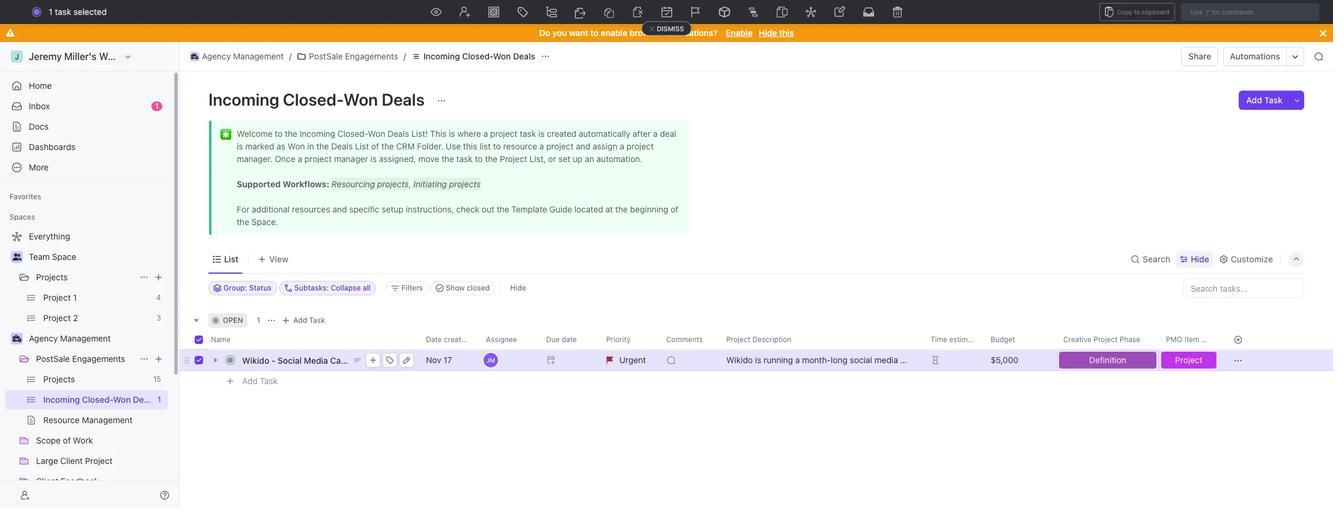 Task type: locate. For each thing, give the bounding box(es) containing it.
project left description
[[726, 335, 750, 344]]

engagements
[[345, 51, 398, 61], [72, 354, 125, 364]]

project 2
[[43, 313, 78, 323]]

1 vertical spatial postsale
[[36, 354, 70, 364]]

2 vertical spatial task
[[260, 376, 278, 386]]

2 vertical spatial management
[[82, 415, 133, 425]]

client down large
[[36, 476, 58, 487]]

jm
[[487, 357, 495, 364]]

agency right business time icon
[[29, 333, 58, 344]]

0 horizontal spatial /
[[289, 51, 292, 61]]

browser
[[630, 28, 662, 38]]

0 vertical spatial engagements
[[345, 51, 398, 61]]

0 vertical spatial agency
[[202, 51, 231, 61]]

0 vertical spatial projects
[[36, 272, 68, 282]]

hide right search
[[1191, 254, 1209, 264]]

0 vertical spatial task
[[1264, 95, 1283, 105]]

/
[[289, 51, 292, 61], [403, 51, 406, 61]]

1 vertical spatial engagements
[[72, 354, 125, 364]]

to
[[1134, 8, 1140, 16], [591, 28, 599, 38]]

2 horizontal spatial incoming
[[423, 51, 460, 61]]

0 vertical spatial add task
[[1246, 95, 1283, 105]]

large
[[36, 456, 58, 466]]

urgent
[[619, 355, 646, 365]]

everything link
[[5, 227, 166, 246]]

1 horizontal spatial add
[[293, 316, 307, 325]]

incoming inside tree
[[43, 395, 80, 405]]

0 horizontal spatial closed-
[[82, 395, 113, 405]]

hide right 'closed'
[[510, 284, 526, 293]]

0 horizontal spatial incoming closed-won deals link
[[43, 390, 155, 410]]

add task for the bottommost add task button
[[242, 376, 278, 386]]

task
[[1264, 95, 1283, 105], [309, 316, 325, 325], [260, 376, 278, 386]]

project up project 2
[[43, 293, 71, 303]]

dashboards
[[29, 142, 75, 152]]

scope
[[36, 436, 61, 446]]

projects link down team space link
[[36, 268, 135, 287]]

show
[[446, 284, 465, 293]]

docs link
[[5, 117, 168, 136]]

1 horizontal spatial incoming closed-won deals link
[[408, 49, 538, 64]]

0 horizontal spatial won
[[113, 395, 131, 405]]

1 vertical spatial incoming
[[208, 90, 279, 109]]

add down the wikido
[[242, 376, 258, 386]]

agency inside tree
[[29, 333, 58, 344]]

projects down "team space"
[[36, 272, 68, 282]]

1 horizontal spatial deals
[[382, 90, 425, 109]]

1 horizontal spatial postsale engagements
[[309, 51, 398, 61]]

comments button
[[659, 330, 719, 350]]

add task button up name dropdown button
[[279, 314, 330, 328]]

agency management down 2 at the left of the page
[[29, 333, 111, 344]]

0 vertical spatial postsale engagements link
[[294, 49, 401, 64]]

1 horizontal spatial closed-
[[283, 90, 344, 109]]

add task up name dropdown button
[[293, 316, 325, 325]]

task
[[55, 7, 71, 17]]

to right copy
[[1134, 8, 1140, 16]]

0 vertical spatial postsale engagements
[[309, 51, 398, 61]]

postsale engagements link inside tree
[[36, 350, 135, 369]]

0 vertical spatial incoming
[[423, 51, 460, 61]]

j
[[15, 52, 19, 61]]

project left 2 at the left of the page
[[43, 313, 71, 323]]

deals
[[513, 51, 535, 61], [382, 90, 425, 109], [133, 395, 155, 405]]

1 horizontal spatial add task
[[293, 316, 325, 325]]

task up name dropdown button
[[309, 316, 325, 325]]

resource management link
[[43, 411, 166, 430]]

project for project
[[1175, 355, 1203, 365]]

2 vertical spatial add task
[[242, 376, 278, 386]]

due date
[[546, 335, 577, 344]]

0 horizontal spatial add task
[[242, 376, 278, 386]]

add
[[1246, 95, 1262, 105], [293, 316, 307, 325], [242, 376, 258, 386]]

1 vertical spatial postsale engagements
[[36, 354, 125, 364]]

business time image
[[12, 335, 21, 342]]

type '/' for commands field
[[1181, 3, 1319, 21]]

project down pmo item type dropdown button on the bottom of page
[[1175, 355, 1203, 365]]

search button
[[1127, 251, 1174, 268]]

jeremy miller's workspace
[[29, 51, 149, 62]]

user group image
[[12, 254, 21, 261]]

2 vertical spatial add task button
[[237, 374, 282, 389]]

1 horizontal spatial postsale
[[309, 51, 343, 61]]

0 vertical spatial to
[[1134, 8, 1140, 16]]

clipboard
[[1142, 8, 1170, 16]]

1 task selected
[[49, 7, 107, 17]]

wikido - social media campaign
[[242, 355, 370, 366]]

2 horizontal spatial add
[[1246, 95, 1262, 105]]

1 horizontal spatial to
[[1134, 8, 1140, 16]]

notifications?
[[664, 28, 718, 38]]

0 vertical spatial add task button
[[1239, 91, 1290, 110]]

0 horizontal spatial to
[[591, 28, 599, 38]]

1 vertical spatial projects link
[[43, 370, 148, 389]]

do you want to enable browser notifications? enable hide this
[[539, 28, 794, 38]]

1 vertical spatial agency management
[[29, 333, 111, 344]]

projects up resource
[[43, 374, 75, 384]]

tree
[[5, 227, 168, 509]]

add up name dropdown button
[[293, 316, 307, 325]]

space
[[52, 252, 76, 262]]

agency management right business time image
[[202, 51, 284, 61]]

1 horizontal spatial task
[[309, 316, 325, 325]]

project for project description
[[726, 335, 750, 344]]

filters button
[[386, 281, 428, 296]]

0 vertical spatial hide
[[759, 28, 777, 38]]

project description
[[726, 335, 791, 344]]

0 horizontal spatial deals
[[133, 395, 155, 405]]

add task button down automations button
[[1239, 91, 1290, 110]]

0 vertical spatial won
[[493, 51, 511, 61]]

0 horizontal spatial postsale
[[36, 354, 70, 364]]

$5,000 button
[[983, 350, 1056, 371]]

type
[[1201, 335, 1218, 344]]

projects link
[[36, 268, 135, 287], [43, 370, 148, 389]]

0 horizontal spatial add
[[242, 376, 258, 386]]

project up definition
[[1094, 335, 1118, 344]]

add task button
[[1239, 91, 1290, 110], [279, 314, 330, 328], [237, 374, 282, 389]]

projects link up incoming closed-won deals 1
[[43, 370, 148, 389]]

2 vertical spatial incoming
[[43, 395, 80, 405]]

item
[[1185, 335, 1199, 344]]

favorites button
[[5, 190, 46, 204]]

1
[[49, 7, 53, 17], [155, 102, 159, 111], [73, 293, 77, 303], [257, 316, 260, 325], [158, 395, 161, 404]]

client up client feedback
[[60, 456, 83, 466]]

1 vertical spatial won
[[344, 90, 378, 109]]

task down '-'
[[260, 376, 278, 386]]

1 horizontal spatial engagements
[[345, 51, 398, 61]]

1 vertical spatial projects
[[43, 374, 75, 384]]

list
[[224, 254, 238, 264]]

Search tasks... text field
[[1184, 279, 1304, 297]]

add task down the wikido
[[242, 376, 278, 386]]

definition
[[1089, 355, 1126, 365]]

1 horizontal spatial hide
[[759, 28, 777, 38]]

2 horizontal spatial won
[[493, 51, 511, 61]]

project inside dropdown button
[[726, 335, 750, 344]]

0 horizontal spatial agency management
[[29, 333, 111, 344]]

miller's
[[64, 51, 97, 62]]

0 horizontal spatial task
[[260, 376, 278, 386]]

1 vertical spatial hide
[[1191, 254, 1209, 264]]

2 horizontal spatial add task
[[1246, 95, 1283, 105]]

upgrade
[[1186, 7, 1220, 17]]

1 horizontal spatial client
[[60, 456, 83, 466]]

collapse
[[331, 284, 361, 293]]

name
[[211, 335, 231, 344]]

docs
[[29, 121, 49, 132]]

created
[[444, 335, 470, 344]]

wikido - social media campaign link
[[239, 352, 416, 369]]

0 vertical spatial add
[[1246, 95, 1262, 105]]

1 vertical spatial to
[[591, 28, 599, 38]]

2 vertical spatial add
[[242, 376, 258, 386]]

$5,000
[[991, 355, 1018, 365]]

1 vertical spatial postsale engagements link
[[36, 350, 135, 369]]

2 horizontal spatial task
[[1264, 95, 1283, 105]]

task down automations button
[[1264, 95, 1283, 105]]

0 horizontal spatial agency
[[29, 333, 58, 344]]

date created
[[426, 335, 470, 344]]

task for the bottommost add task button
[[260, 376, 278, 386]]

1 horizontal spatial /
[[403, 51, 406, 61]]

0 horizontal spatial postsale engagements link
[[36, 350, 135, 369]]

more
[[29, 162, 49, 172]]

0 vertical spatial client
[[60, 456, 83, 466]]

1 vertical spatial task
[[309, 316, 325, 325]]

1 horizontal spatial agency management
[[202, 51, 284, 61]]

pmo item type
[[1166, 335, 1218, 344]]

filters
[[401, 284, 423, 293]]

0 vertical spatial closed-
[[462, 51, 493, 61]]

1 vertical spatial agency
[[29, 333, 58, 344]]

hide left this
[[759, 28, 777, 38]]

client feedback
[[36, 476, 99, 487]]

1 vertical spatial client
[[36, 476, 58, 487]]

0 vertical spatial agency management
[[202, 51, 284, 61]]

add task down automations button
[[1246, 95, 1283, 105]]

add task button down the wikido
[[237, 374, 282, 389]]

deals inside tree
[[133, 395, 155, 405]]

0 horizontal spatial postsale engagements
[[36, 354, 125, 364]]

0 vertical spatial management
[[233, 51, 284, 61]]

open
[[223, 316, 243, 325]]

postsale engagements
[[309, 51, 398, 61], [36, 354, 125, 364]]

project 1 link
[[43, 288, 152, 308]]

1 vertical spatial management
[[60, 333, 111, 344]]

projects
[[36, 272, 68, 282], [43, 374, 75, 384]]

1 vertical spatial agency management link
[[29, 329, 166, 348]]

wikido
[[242, 355, 269, 366]]

dropdown menu image
[[632, 7, 643, 17]]

share
[[1188, 51, 1211, 61]]

project 1
[[43, 293, 77, 303]]

sidebar navigation
[[0, 42, 182, 509]]

2 horizontal spatial deals
[[513, 51, 535, 61]]

2 vertical spatial deals
[[133, 395, 155, 405]]

add for the bottommost add task button
[[242, 376, 258, 386]]

comments
[[666, 335, 703, 344]]

priority
[[606, 335, 631, 344]]

0 horizontal spatial incoming
[[43, 395, 80, 405]]

0 horizontal spatial hide
[[510, 284, 526, 293]]

1 horizontal spatial agency management link
[[187, 49, 287, 64]]

hide inside button
[[510, 284, 526, 293]]

time estimate
[[931, 335, 978, 344]]

2 horizontal spatial hide
[[1191, 254, 1209, 264]]

0 horizontal spatial engagements
[[72, 354, 125, 364]]

resource management
[[43, 415, 133, 425]]

2 vertical spatial won
[[113, 395, 131, 405]]

agency right business time image
[[202, 51, 231, 61]]

0 horizontal spatial client
[[36, 476, 58, 487]]

2 vertical spatial closed-
[[82, 395, 113, 405]]

add down automations button
[[1246, 95, 1262, 105]]

business time image
[[191, 53, 198, 59]]

2 vertical spatial hide
[[510, 284, 526, 293]]

tree containing everything
[[5, 227, 168, 509]]

project for project 1
[[43, 293, 71, 303]]

to right want
[[591, 28, 599, 38]]

incoming closed-won deals
[[423, 51, 535, 61], [208, 90, 428, 109]]

new button
[[1231, 2, 1272, 22]]

of
[[63, 436, 71, 446]]

1 vertical spatial add
[[293, 316, 307, 325]]

due date button
[[539, 330, 599, 350]]



Task type: describe. For each thing, give the bounding box(es) containing it.
1 vertical spatial deals
[[382, 90, 425, 109]]

feedback
[[61, 476, 99, 487]]

4
[[156, 293, 161, 302]]

phase
[[1120, 335, 1140, 344]]

all
[[363, 284, 371, 293]]

jeremy
[[29, 51, 62, 62]]

0 vertical spatial incoming closed-won deals link
[[408, 49, 538, 64]]

team space
[[29, 252, 76, 262]]

everything
[[29, 231, 70, 242]]

0 vertical spatial deals
[[513, 51, 535, 61]]

1 vertical spatial add task button
[[279, 314, 330, 328]]

copy
[[1117, 8, 1132, 16]]

campaign
[[330, 355, 370, 366]]

tree inside sidebar navigation
[[5, 227, 168, 509]]

more button
[[5, 158, 168, 177]]

project down scope of work 'link'
[[85, 456, 113, 466]]

show closed
[[446, 284, 490, 293]]

project description button
[[719, 330, 923, 350]]

incoming closed-won deals 1
[[43, 395, 161, 405]]

home link
[[5, 76, 168, 96]]

closed- inside tree
[[82, 395, 113, 405]]

do
[[539, 28, 550, 38]]

this
[[779, 28, 794, 38]]

project for project 2
[[43, 313, 71, 323]]

assignee
[[486, 335, 517, 344]]

jeremy miller's workspace, , element
[[11, 50, 23, 62]]

pmo item type button
[[1159, 330, 1219, 350]]

social
[[278, 355, 302, 366]]

project button
[[1159, 350, 1219, 371]]

postsale engagements inside sidebar navigation
[[36, 354, 125, 364]]

want
[[569, 28, 588, 38]]

favorites
[[10, 192, 41, 201]]

won inside sidebar navigation
[[113, 395, 131, 405]]

search...
[[657, 7, 691, 17]]

group: status
[[223, 284, 272, 293]]

0 vertical spatial projects link
[[36, 268, 135, 287]]

add task for add task button to the top
[[1246, 95, 1283, 105]]

team
[[29, 252, 50, 262]]

description
[[752, 335, 791, 344]]

jm button
[[479, 350, 539, 371]]

workspace
[[99, 51, 149, 62]]

hide button
[[1176, 251, 1213, 268]]

0 vertical spatial postsale
[[309, 51, 343, 61]]

home
[[29, 81, 52, 91]]

1 vertical spatial closed-
[[283, 90, 344, 109]]

view button
[[254, 245, 293, 273]]

estimate
[[949, 335, 978, 344]]

automations button
[[1224, 47, 1286, 65]]

date created button
[[419, 330, 479, 350]]

hide button
[[505, 281, 531, 296]]

1 vertical spatial incoming closed-won deals link
[[43, 390, 155, 410]]

work
[[73, 436, 93, 446]]

engagements inside sidebar navigation
[[72, 354, 125, 364]]

priority button
[[599, 330, 659, 350]]

subtasks:
[[294, 284, 329, 293]]

agency management inside sidebar navigation
[[29, 333, 111, 344]]

1 vertical spatial incoming closed-won deals
[[208, 90, 428, 109]]

1 vertical spatial add task
[[293, 316, 325, 325]]

date
[[426, 335, 442, 344]]

-
[[272, 355, 275, 366]]

3
[[156, 314, 161, 323]]

time estimate button
[[923, 330, 983, 350]]

enable
[[726, 28, 753, 38]]

urgent button
[[599, 350, 659, 371]]

new
[[1248, 7, 1265, 17]]

0 vertical spatial incoming closed-won deals
[[423, 51, 535, 61]]

0 horizontal spatial agency management link
[[29, 329, 166, 348]]

selected
[[73, 7, 107, 17]]

customize button
[[1215, 251, 1277, 268]]

to inside dropdown button
[[1134, 8, 1140, 16]]

project 2 link
[[43, 309, 152, 328]]

set priority image
[[690, 7, 701, 17]]

enable
[[601, 28, 627, 38]]

2 / from the left
[[403, 51, 406, 61]]

copy to clipboard button
[[1100, 3, 1175, 21]]

search
[[1143, 254, 1170, 264]]

creative project phase button
[[1056, 330, 1159, 350]]

1 / from the left
[[289, 51, 292, 61]]

task for add task button to the top
[[1264, 95, 1283, 105]]

0 vertical spatial agency management link
[[187, 49, 287, 64]]

time
[[931, 335, 947, 344]]

dropdown menu image
[[834, 5, 846, 17]]

dismiss
[[657, 25, 684, 32]]

team space link
[[29, 248, 166, 267]]

you
[[552, 28, 567, 38]]

2
[[73, 313, 78, 323]]

2 horizontal spatial closed-
[[462, 51, 493, 61]]

1 horizontal spatial agency
[[202, 51, 231, 61]]

list link
[[222, 251, 238, 268]]

postsale inside tree
[[36, 354, 70, 364]]

1 inside incoming closed-won deals 1
[[158, 395, 161, 404]]

hide inside dropdown button
[[1191, 254, 1209, 264]]

media
[[304, 355, 328, 366]]

date
[[562, 335, 577, 344]]

status
[[249, 284, 272, 293]]

budget button
[[983, 330, 1056, 350]]

automations
[[1230, 51, 1280, 61]]

resource
[[43, 415, 80, 425]]

scope of work
[[36, 436, 93, 446]]

15
[[153, 375, 161, 384]]

creative project phase
[[1063, 335, 1140, 344]]

name button
[[208, 330, 419, 350]]

dashboards link
[[5, 138, 168, 157]]

1 horizontal spatial postsale engagements link
[[294, 49, 401, 64]]

due
[[546, 335, 560, 344]]

view
[[269, 254, 288, 264]]

large client project
[[36, 456, 113, 466]]

client feedback link
[[36, 472, 166, 491]]

add for add task button to the top
[[1246, 95, 1262, 105]]

budget
[[991, 335, 1015, 344]]

1 horizontal spatial won
[[344, 90, 378, 109]]



Task type: vqa. For each thing, say whether or not it's contained in the screenshot.
the bottommost Projects Link
yes



